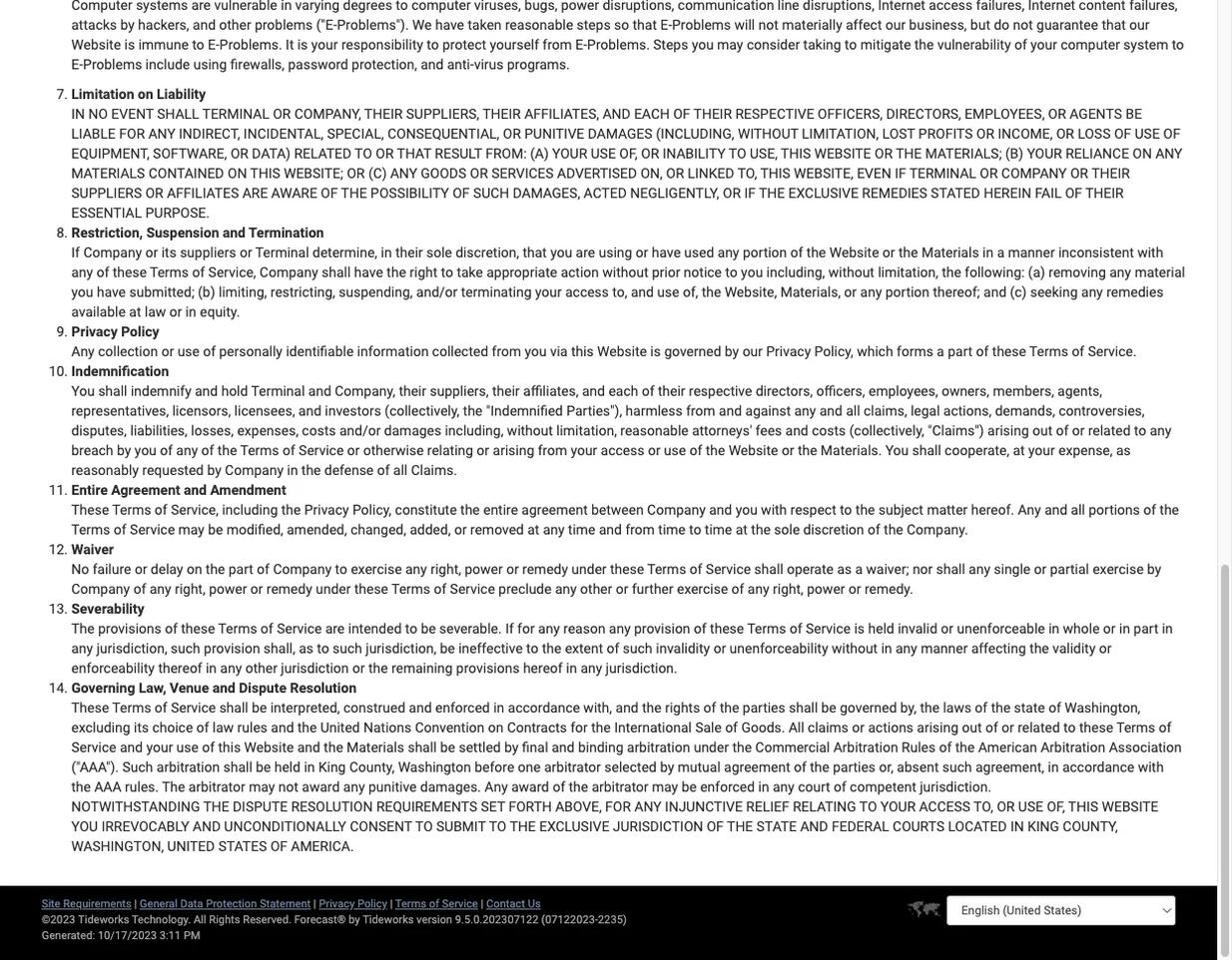 Task type: vqa. For each thing, say whether or not it's contained in the screenshot.
WEBSITE to the left
yes



Task type: locate. For each thing, give the bounding box(es) containing it.
such
[[171, 641, 201, 658], [333, 641, 363, 658], [624, 641, 654, 658], [944, 760, 974, 777]]

1 problems. from the left
[[220, 36, 283, 52]]

by,
[[902, 701, 918, 717]]

1 horizontal spatial agreement
[[725, 760, 792, 777]]

0 vertical spatial access
[[931, 0, 974, 13]]

or up herein
[[982, 165, 1000, 181]]

by up reasonably
[[117, 443, 131, 459]]

service inside 'site requirements | general data protection statement | privacy policy | terms of service | contact us ©2023 tideworks technology. all rights reserved. forecast® by tideworks version 9.5.0.202307122 (07122023-2235) generated: 10/17/2023 3:11 pm'
[[443, 899, 479, 912]]

1 vertical spatial of,
[[1049, 800, 1067, 816]]

0 horizontal spatial your
[[553, 145, 588, 162]]

use
[[1137, 125, 1162, 142], [592, 145, 617, 162], [1020, 800, 1045, 816]]

the up sale
[[721, 701, 741, 717]]

1 vertical spatial use
[[592, 145, 617, 162]]

0 horizontal spatial jurisdiction.
[[607, 661, 679, 678]]

any up possibility in the top left of the page
[[391, 165, 418, 181]]

0 horizontal spatial that
[[524, 244, 548, 261]]

their up "indemnified at top left
[[493, 383, 521, 400]]

1 vertical spatial you
[[887, 443, 910, 459]]

1 horizontal spatial are
[[326, 621, 345, 638]]

0 horizontal spatial terminal
[[203, 105, 270, 122]]

0 vertical spatial as
[[1118, 443, 1133, 459]]

cooperate,
[[946, 443, 1011, 459]]

herein
[[985, 185, 1033, 201]]

policy inside 'site requirements | general data protection statement | privacy policy | terms of service | contact us ©2023 tideworks technology. all rights reserved. forecast® by tideworks version 9.5.0.202307122 (07122023-2235) generated: 10/17/2023 3:11 pm'
[[358, 899, 388, 912]]

on up settled
[[489, 721, 505, 737]]

0 horizontal spatial as
[[299, 641, 314, 658]]

0 horizontal spatial failures,
[[978, 0, 1026, 13]]

provisions down the ineffective
[[457, 661, 521, 678]]

governed up respective
[[665, 344, 723, 360]]

king
[[319, 760, 347, 777]]

all inside 'site requirements | general data protection statement | privacy policy | terms of service | contact us ©2023 tideworks technology. all rights reserved. forecast® by tideworks version 9.5.0.202307122 (07122023-2235) generated: 10/17/2023 3:11 pm'
[[194, 915, 207, 928]]

from
[[544, 36, 573, 52], [493, 344, 522, 360], [687, 403, 717, 420], [539, 443, 568, 459], [627, 522, 656, 539]]

you left the via
[[526, 344, 548, 360]]

the right portions
[[1162, 502, 1181, 519]]

2 vertical spatial part
[[1136, 621, 1161, 638]]

choice
[[152, 721, 193, 737]]

personally
[[220, 344, 283, 360]]

rules
[[903, 741, 937, 757]]

computer up we
[[412, 0, 472, 13]]

in
[[281, 0, 292, 13], [382, 244, 393, 261], [984, 244, 995, 261], [186, 304, 197, 320], [287, 463, 299, 479], [1051, 621, 1062, 638], [1121, 621, 1132, 638], [1164, 621, 1175, 638], [883, 641, 894, 658], [206, 661, 217, 678], [567, 661, 578, 678], [494, 701, 505, 717], [304, 760, 316, 777], [1050, 760, 1061, 777], [760, 780, 771, 797]]

0 vertical spatial part
[[950, 344, 974, 360]]

aaa
[[94, 780, 122, 797]]

disruptions, up affect
[[804, 0, 876, 13]]

arising
[[989, 423, 1031, 439], [494, 443, 535, 459], [919, 721, 960, 737]]

final
[[523, 741, 549, 757]]

1 award from the left
[[302, 780, 340, 797]]

2 vertical spatial any
[[485, 780, 509, 797]]

the down attorneys'
[[707, 443, 727, 459]]

use
[[658, 284, 681, 300], [178, 344, 200, 360], [665, 443, 687, 459], [177, 741, 199, 757]]

(collectively, down claims,
[[851, 423, 926, 439]]

matter
[[929, 502, 970, 519]]

identifiable
[[286, 344, 354, 360]]

arbitration down choice
[[157, 760, 220, 777]]

a up the following:
[[999, 244, 1006, 261]]

you up representatives,
[[71, 383, 95, 400]]

0 horizontal spatial all
[[194, 915, 207, 928]]

company.
[[908, 522, 970, 539]]

1 vertical spatial a
[[939, 344, 946, 360]]

0 horizontal spatial any
[[71, 344, 95, 360]]

goods
[[421, 165, 467, 181]]

1 vertical spatial agreement
[[725, 760, 792, 777]]

reasonable down harmless at the right of page
[[621, 423, 690, 439]]

0 horizontal spatial to,
[[739, 165, 759, 181]]

0 horizontal spatial enforced
[[436, 701, 491, 717]]

0 vertical spatial materials
[[923, 244, 981, 261]]

and right fees
[[787, 423, 810, 439]]

0 horizontal spatial time
[[569, 522, 597, 539]]

1 vertical spatial the
[[162, 780, 185, 797]]

0 horizontal spatial agreement
[[522, 502, 589, 519]]

1 horizontal spatial held
[[870, 621, 896, 638]]

(b)
[[198, 284, 216, 300]]

1 horizontal spatial the
[[162, 780, 185, 797]]

1 these from the top
[[71, 502, 109, 519]]

failures, up the system
[[1131, 0, 1180, 13]]

to
[[355, 145, 373, 162], [730, 145, 748, 162], [861, 800, 879, 816], [416, 820, 434, 836], [490, 820, 508, 836]]

relating
[[794, 800, 858, 816]]

consent
[[350, 820, 413, 836]]

0 vertical spatial and/or
[[417, 284, 458, 300]]

0 horizontal spatial on
[[138, 86, 154, 102]]

governed up actions
[[841, 701, 899, 717]]

0 vertical spatial any
[[71, 344, 95, 360]]

2 arbitration from the left
[[1043, 741, 1108, 757]]

privacy inside 'site requirements | general data protection statement | privacy policy | terms of service | contact us ©2023 tideworks technology. all rights reserved. forecast® by tideworks version 9.5.0.202307122 (07122023-2235) generated: 10/17/2023 3:11 pm'
[[320, 899, 355, 912]]

1 horizontal spatial arising
[[919, 721, 960, 737]]

0 horizontal spatial parties
[[744, 701, 787, 717]]

all inside limitation on liability in no event shall terminal or company, their suppliers, their affiliates, and each of their respective officers, directors, employees, or                  agents be liable for any indirect, incidental, special, consequential, or punitive damages (including, without limitation, lost profits or                 income, or loss of use of equipment, software, or data) related to or that result from:  (a) your use of, or inability to use, this website                  or the materials; (b) your reliance on any materials contained on this website; or (c) any goods or services advertised on, or linked to,                  this website, even if terminal or company or their suppliers or affiliates are aware of the possibility of such damages, acted negligently,                 or if the exclusive remedies stated herein fail of their essential purpose. restriction, suspension and termination if company or its suppliers or terminal determine, in their sole discretion, that you are using or have used any portion of the website                  or the materials in a manner inconsistent with any of these terms of service, company shall have the right to take appropriate action                  without prior notice to you including, without limitation, the following:  (a) removing any material you have submitted; (b) limiting,                 restricting, suspending, and/or terminating your access to, and use of, the website, materials, or any portion thereof; and (c)                  seeking any remedies available at law or in equity. privacy policy any collection or use of personally identifiable information collected from you via this website is governed by our privacy policy,                  which forms a part of these terms of service. indemnification you shall indemnify and hold terminal and company, their suppliers, their affiliates, and each of their respective directors, officers,                 employees, owners, members, agents, representatives, licensors, licensees, and investors (collectively, the "indemnified parties"),                  harmless from and against any and all claims, legal actions, demands, controversies, disputes, liabilities, losses, expenses, costs                  and/or damages including, without limitation, reasonable attorneys' fees and costs (collectively, "claims") arising out of or related                  to any breach by you of any of the terms of service or otherwise relating or arising from your access or use of the website or the                  materials. you shall cooperate, at your expense, as reasonably requested by company in the defense of all claims. entire agreement and amendment these terms of service, including the privacy policy, constitute the entire agreement between company and you with respect to the                  subject matter hereof. any and all portions of the terms of service may be modified, amended, changed, added, or removed at any time                  and from time to time at the sole discretion of the company. waiver no failure or delay on the part of company to exercise any right, power or remedy under these terms of service shall operate as a                 waiver; nor shall any single or partial exercise by company of any right, power or remedy under these terms of service preclude any                  other or further exercise of any right, power or remedy. severability the provisions of these terms of service are intended to be severable. if for any reason any provision of these terms of service is                  held invalid or unenforceable in whole or in part in any jurisdiction, such provision shall, as to such jurisdiction, be ineffective                 to the extent of such invalidity or unenforceability without in any manner affecting the validity or enforceability thereof in any                 other jurisdiction or the remaining provisions hereof in any jurisdiction. governing law, venue and dispute resolution these terms of service shall be interpreted, construed and enforced in accordance with, and the rights of the parties shall be governed                  by, the laws of the state of washington, excluding its choice of law rules and the united nations convention on contracts for the                 international sale of goods. all claims or actions arising out of or related to these terms of service and your use of this website                  and the materials shall be settled by final and binding arbitration under the commercial arbitration rules of the american arbitration                  association ("aaa"). such arbitration shall be held in king county, washington before one arbitrator selected by mutual agreement of the                  parties or, absent such agreement, in accordance with the aaa rules. the arbitrator may not award any punitive damages. any award of the                  arbitrator may be enforced in any court of competent jurisdiction. notwithstanding the dispute resolution requirements set forth above,                  for any injunctive relief relating to your access to, or use of, this website you irrevocably and unconditionally consent to submit to the                 exclusive jurisdiction of the state and federal courts located in king county, washington, united states of america.
[[790, 721, 806, 737]]

2 horizontal spatial any
[[1020, 502, 1043, 519]]

and up the suppliers
[[223, 225, 246, 241]]

between
[[592, 502, 645, 519]]

by down privacy policy link
[[349, 915, 361, 928]]

remedies
[[864, 185, 929, 201]]

without up materials,
[[830, 264, 876, 281]]

2 problems. from the left
[[588, 36, 651, 52]]

0 vertical spatial accordance
[[509, 701, 581, 717]]

website
[[816, 145, 873, 162], [1104, 800, 1161, 816]]

enforced up convention at the left
[[436, 701, 491, 717]]

0 vertical spatial with
[[1140, 244, 1166, 261]]

suppliers
[[180, 244, 237, 261]]

1 vertical spatial (collectively,
[[851, 423, 926, 439]]

e-
[[662, 16, 673, 33], [208, 36, 220, 52], [577, 36, 588, 52], [71, 56, 83, 72]]

part up owners,
[[950, 344, 974, 360]]

single
[[996, 562, 1032, 578]]

be
[[1128, 105, 1144, 122]]

licensors,
[[173, 403, 231, 420]]

1 horizontal spatial as
[[839, 562, 853, 578]]

1 vertical spatial arising
[[494, 443, 535, 459]]

using inside computer systems are vulnerable in varying degrees to computer viruses, bugs, power disruptions, communication line disruptions,                      internet access failures, internet content failures, attacks by hackers, and other problems ("e-problems"). we have taken                      reasonable steps so that e-problems will not materially affect our business, but do not guarantee that our website is immune to                      e-problems. it is your responsibility to protect yourself from e-problems. steps you may consider taking to mitigate the vulnerability                      of your computer system to e-problems include using firewalls, password protection, and anti-virus programs.
[[194, 56, 227, 72]]

1 vertical spatial this
[[219, 741, 241, 757]]

or,
[[881, 760, 895, 777]]

1 vertical spatial limitation,
[[557, 423, 618, 439]]

1 vertical spatial part
[[229, 562, 254, 578]]

0 vertical spatial under
[[573, 562, 608, 578]]

members,
[[995, 383, 1056, 400]]

reasonable inside limitation on liability in no event shall terminal or company, their suppliers, their affiliates, and each of their respective officers, directors, employees, or                  agents be liable for any indirect, incidental, special, consequential, or punitive damages (including, without limitation, lost profits or                 income, or loss of use of equipment, software, or data) related to or that result from:  (a) your use of, or inability to use, this website                  or the materials; (b) your reliance on any materials contained on this website; or (c) any goods or services advertised on, or linked to,                  this website, even if terminal or company or their suppliers or affiliates are aware of the possibility of such damages, acted negligently,                 or if the exclusive remedies stated herein fail of their essential purpose. restriction, suspension and termination if company or its suppliers or terminal determine, in their sole discretion, that you are using or have used any portion of the website                  or the materials in a manner inconsistent with any of these terms of service, company shall have the right to take appropriate action                  without prior notice to you including, without limitation, the following:  (a) removing any material you have submitted; (b) limiting,                 restricting, suspending, and/or terminating your access to, and use of, the website, materials, or any portion thereof; and (c)                  seeking any remedies available at law or in equity. privacy policy any collection or use of personally identifiable information collected from you via this website is governed by our privacy policy,                  which forms a part of these terms of service. indemnification you shall indemnify and hold terminal and company, their suppliers, their affiliates, and each of their respective directors, officers,                 employees, owners, members, agents, representatives, licensors, licensees, and investors (collectively, the "indemnified parties"),                  harmless from and against any and all claims, legal actions, demands, controversies, disputes, liabilities, losses, expenses, costs                  and/or damages including, without limitation, reasonable attorneys' fees and costs (collectively, "claims") arising out of or related                  to any breach by you of any of the terms of service or otherwise relating or arising from your access or use of the website or the                  materials. you shall cooperate, at your expense, as reasonably requested by company in the defense of all claims. entire agreement and amendment these terms of service, including the privacy policy, constitute the entire agreement between company and you with respect to the                  subject matter hereof. any and all portions of the terms of service may be modified, amended, changed, added, or removed at any time                  and from time to time at the sole discretion of the company. waiver no failure or delay on the part of company to exercise any right, power or remedy under these terms of service shall operate as a                 waiver; nor shall any single or partial exercise by company of any right, power or remedy under these terms of service preclude any                  other or further exercise of any right, power or remedy. severability the provisions of these terms of service are intended to be severable. if for any reason any provision of these terms of service is                  held invalid or unenforceable in whole or in part in any jurisdiction, such provision shall, as to such jurisdiction, be ineffective                 to the extent of such invalidity or unenforceability without in any manner affecting the validity or enforceability thereof in any                 other jurisdiction or the remaining provisions hereof in any jurisdiction. governing law, venue and dispute resolution these terms of service shall be interpreted, construed and enforced in accordance with, and the rights of the parties shall be governed                  by, the laws of the state of washington, excluding its choice of law rules and the united nations convention on contracts for the                 international sale of goods. all claims or actions arising out of or related to these terms of service and your use of this website                  and the materials shall be settled by final and binding arbitration under the commercial arbitration rules of the american arbitration                  association ("aaa"). such arbitration shall be held in king county, washington before one arbitrator selected by mutual agreement of the                  parties or, absent such agreement, in accordance with the aaa rules. the arbitrator may not award any punitive damages. any award of the                  arbitrator may be enforced in any court of competent jurisdiction. notwithstanding the dispute resolution requirements set forth above,                  for any injunctive relief relating to your access to, or use of, this website you irrevocably and unconditionally consent to submit to the                 exclusive jurisdiction of the state and federal courts located in king county, washington, united states of america.
[[621, 423, 690, 439]]

any
[[149, 125, 176, 142], [1158, 145, 1185, 162], [391, 165, 418, 181], [636, 800, 663, 816]]

1 vertical spatial are
[[577, 244, 596, 261]]

you inside computer systems are vulnerable in varying degrees to computer viruses, bugs, power disruptions, communication line disruptions,                      internet access failures, internet content failures, attacks by hackers, and other problems ("e-problems"). we have taken                      reasonable steps so that e-problems will not materially affect our business, but do not guarantee that our website is immune to                      e-problems. it is your responsibility to protect yourself from e-problems. steps you may consider taking to mitigate the vulnerability                      of your computer system to e-problems include using firewalls, password protection, and anti-virus programs.
[[693, 36, 715, 52]]

materials up 'thereof;'
[[923, 244, 981, 261]]

be up dispute
[[256, 760, 271, 777]]

2 jurisdiction, from the left
[[366, 641, 437, 658]]

0 horizontal spatial our
[[744, 344, 764, 360]]

2 award from the left
[[512, 780, 550, 797]]

right,
[[431, 562, 462, 578], [175, 582, 206, 598], [774, 582, 805, 598]]

be down convention at the left
[[441, 741, 456, 757]]

exclusive
[[790, 185, 860, 201], [540, 820, 611, 836]]

may
[[718, 36, 745, 52], [179, 522, 205, 539], [249, 780, 275, 797], [653, 780, 679, 797]]

other down vulnerable
[[220, 16, 252, 33]]

the down intended
[[369, 661, 389, 678]]

may up delay
[[179, 522, 205, 539]]

indemnify
[[131, 383, 192, 400]]

of inside 'site requirements | general data protection statement | privacy policy | terms of service | contact us ©2023 tideworks technology. all rights reserved. forecast® by tideworks version 9.5.0.202307122 (07122023-2235) generated: 10/17/2023 3:11 pm'
[[430, 899, 440, 912]]

may inside computer systems are vulnerable in varying degrees to computer viruses, bugs, power disruptions, communication line disruptions,                      internet access failures, internet content failures, attacks by hackers, and other problems ("e-problems"). we have taken                      reasonable steps so that e-problems will not materially affect our business, but do not guarantee that our website is immune to                      e-problems. it is your responsibility to protect yourself from e-problems. steps you may consider taking to mitigate the vulnerability                      of your computer system to e-problems include using firewalls, password protection, and anti-virus programs.
[[718, 36, 745, 52]]

information
[[358, 344, 430, 360]]

or up "income,"
[[1050, 105, 1068, 122]]

forecast®
[[295, 915, 347, 928]]

and down officers,
[[821, 403, 844, 420]]

1 horizontal spatial of,
[[1049, 800, 1067, 816]]

access down action
[[566, 284, 610, 300]]

may down the mutual
[[653, 780, 679, 797]]

2 failures, from the left
[[1131, 0, 1180, 13]]

company,
[[295, 105, 362, 122]]

liability
[[157, 86, 206, 102]]

hereof
[[524, 661, 564, 678]]

or up from:
[[504, 125, 522, 142]]

2 vertical spatial use
[[1020, 800, 1045, 816]]

website;
[[284, 165, 344, 181]]

1 horizontal spatial arbitration
[[1043, 741, 1108, 757]]

computer down guarantee
[[1063, 36, 1122, 52]]

1 vertical spatial manner
[[922, 641, 970, 658]]

1 horizontal spatial materials
[[923, 244, 981, 261]]

0 horizontal spatial its
[[134, 721, 149, 737]]

irrevocably
[[102, 820, 190, 836]]

on,
[[642, 165, 664, 181]]

notice
[[685, 264, 723, 281]]

to
[[397, 0, 409, 13], [192, 36, 205, 52], [427, 36, 440, 52], [846, 36, 859, 52], [1174, 36, 1186, 52], [442, 264, 454, 281], [727, 264, 739, 281], [1136, 423, 1149, 439], [841, 502, 854, 519], [690, 522, 703, 539], [336, 562, 348, 578], [406, 621, 418, 638], [317, 641, 330, 658], [527, 641, 540, 658], [1066, 721, 1078, 737]]

0 horizontal spatial arbitration
[[157, 760, 220, 777]]

1 vertical spatial materials
[[347, 741, 405, 757]]

from right "collected"
[[493, 344, 522, 360]]

are inside computer systems are vulnerable in varying degrees to computer viruses, bugs, power disruptions, communication line disruptions,                      internet access failures, internet content failures, attacks by hackers, and other problems ("e-problems"). we have taken                      reasonable steps so that e-problems will not materially affect our business, but do not guarantee that our website is immune to                      e-problems. it is your responsibility to protect yourself from e-problems. steps you may consider taking to mitigate the vulnerability                      of your computer system to e-problems include using firewalls, password protection, and anti-virus programs.
[[192, 0, 211, 13]]

at down demands,
[[1015, 443, 1027, 459]]

thereof
[[158, 661, 203, 678]]

1 vertical spatial all
[[394, 463, 408, 479]]

2 costs from the left
[[813, 423, 847, 439]]

or up "incidental,"
[[273, 105, 291, 122]]

of up (including,
[[674, 105, 692, 122]]

preclude
[[499, 582, 553, 598]]

such
[[474, 185, 510, 201]]

2 disruptions, from the left
[[804, 0, 876, 13]]

1 | from the left
[[135, 899, 137, 912]]

this down rules
[[219, 741, 241, 757]]

vulnerable
[[215, 0, 278, 13]]

0 vertical spatial manner
[[1010, 244, 1057, 261]]

0 vertical spatial on
[[1135, 145, 1154, 162]]

in
[[71, 105, 85, 122], [1012, 820, 1026, 836]]

data
[[181, 899, 204, 912]]

delay
[[151, 562, 184, 578]]

1 vertical spatial its
[[134, 721, 149, 737]]

1 horizontal spatial and/or
[[417, 284, 458, 300]]

1 horizontal spatial limitation,
[[880, 264, 940, 281]]

1 vertical spatial any
[[1020, 502, 1043, 519]]

punitive
[[369, 780, 418, 797]]

"claims")
[[929, 423, 986, 439]]

the right delay
[[206, 562, 226, 578]]

service up severable.
[[451, 582, 496, 598]]

and up investors
[[309, 383, 332, 400]]

their
[[365, 105, 403, 122], [483, 105, 522, 122], [695, 105, 733, 122], [1094, 165, 1132, 181], [1088, 185, 1126, 201]]

provisions down severability
[[98, 621, 162, 638]]

reserved.
[[243, 915, 292, 928]]

with left respect
[[762, 502, 788, 519]]

profits
[[920, 125, 975, 142]]

each
[[610, 383, 639, 400]]

provision left shall,
[[204, 641, 261, 658]]

0 vertical spatial arising
[[989, 423, 1031, 439]]

suppliers,
[[431, 383, 490, 400]]

or up expense,
[[1074, 423, 1087, 439]]

terminal
[[203, 105, 270, 122], [911, 165, 978, 181]]

claims,
[[865, 403, 909, 420]]

attorneys'
[[693, 423, 753, 439]]

these up 'invalidity'
[[711, 621, 745, 638]]

and right rules
[[271, 721, 294, 737]]

your down the appropriate
[[536, 284, 563, 300]]

these
[[113, 264, 147, 281], [994, 344, 1028, 360], [611, 562, 645, 578], [355, 582, 389, 598], [181, 621, 215, 638], [711, 621, 745, 638], [1081, 721, 1115, 737]]

0 vertical spatial for
[[518, 621, 536, 638]]

all up pm
[[194, 915, 207, 928]]

2 vertical spatial access
[[602, 443, 646, 459]]

dispute
[[239, 681, 287, 697]]

appropriate
[[487, 264, 558, 281]]

0 horizontal spatial including,
[[446, 423, 504, 439]]

out
[[1034, 423, 1055, 439], [964, 721, 984, 737]]

right, down operate
[[774, 582, 805, 598]]

2 horizontal spatial a
[[999, 244, 1006, 261]]

1 vertical spatial other
[[581, 582, 613, 598]]

0 horizontal spatial if
[[746, 185, 757, 201]]

with up material
[[1140, 244, 1166, 261]]

the down 'losses,'
[[218, 443, 237, 459]]

service
[[299, 443, 344, 459], [130, 522, 175, 539], [707, 562, 752, 578], [451, 582, 496, 598], [277, 621, 322, 638], [807, 621, 852, 638], [171, 701, 216, 717], [71, 741, 117, 757], [443, 899, 479, 912]]

1 horizontal spatial on
[[1135, 145, 1154, 162]]

to, down use,
[[739, 165, 759, 181]]

without up to,
[[604, 264, 650, 281]]

in inside computer systems are vulnerable in varying degrees to computer viruses, bugs, power disruptions, communication line disruptions,                      internet access failures, internet content failures, attacks by hackers, and other problems ("e-problems"). we have taken                      reasonable steps so that e-problems will not materially affect our business, but do not guarantee that our website is immune to                      e-problems. it is your responsibility to protect yourself from e-problems. steps you may consider taking to mitigate the vulnerability                      of your computer system to e-problems include using firewalls, password protection, and anti-virus programs.
[[281, 0, 292, 13]]

agreement
[[111, 483, 181, 499]]

use down harmless at the right of page
[[665, 443, 687, 459]]

0 horizontal spatial using
[[194, 56, 227, 72]]

arbitration down international at the bottom
[[628, 741, 692, 757]]

are right systems
[[192, 0, 211, 13]]

and right venue
[[213, 681, 236, 697]]

1 vertical spatial jurisdiction.
[[922, 780, 993, 797]]

using
[[194, 56, 227, 72], [600, 244, 633, 261]]

reason
[[564, 621, 607, 638]]

0 vertical spatial (collectively,
[[385, 403, 461, 420]]

that right so
[[634, 16, 658, 33]]

and up licensors,
[[195, 383, 218, 400]]

("e-
[[317, 16, 338, 33]]

our up the system
[[1131, 16, 1152, 33]]

0 vertical spatial problems
[[673, 16, 732, 33]]

0 horizontal spatial policy
[[121, 324, 160, 340]]

terms
[[150, 264, 189, 281], [1031, 344, 1070, 360], [241, 443, 280, 459], [112, 502, 151, 519], [71, 522, 110, 539], [648, 562, 687, 578], [392, 582, 431, 598], [219, 621, 258, 638], [749, 621, 788, 638], [112, 701, 151, 717], [1119, 721, 1158, 737], [396, 899, 427, 912]]

added,
[[411, 522, 452, 539]]

our up "directors,"
[[744, 344, 764, 360]]

by inside computer systems are vulnerable in varying degrees to computer viruses, bugs, power disruptions, communication line disruptions,                      internet access failures, internet content failures, attacks by hackers, and other problems ("e-problems"). we have taken                      reasonable steps so that e-problems will not materially affect our business, but do not guarantee that our website is immune to                      e-problems. it is your responsibility to protect yourself from e-problems. steps you may consider taking to mitigate the vulnerability                      of your computer system to e-problems include using firewalls, password protection, and anti-virus programs.
[[121, 16, 135, 33]]

1 vertical spatial computer
[[1063, 36, 1122, 52]]

the up hereof
[[543, 641, 563, 658]]

the down suppliers,
[[464, 403, 484, 420]]

or down reliance
[[1072, 165, 1090, 181]]

its left choice
[[134, 721, 149, 737]]

or right whole
[[1105, 621, 1118, 638]]

terms up members,
[[1031, 344, 1070, 360]]

state
[[758, 820, 798, 836]]

at
[[129, 304, 141, 320], [1015, 443, 1027, 459], [528, 522, 540, 539], [737, 522, 749, 539]]

result
[[436, 145, 483, 162]]

website down attacks
[[71, 36, 121, 52]]

1 vertical spatial including,
[[446, 423, 504, 439]]

collection
[[98, 344, 158, 360]]

1 horizontal spatial and
[[604, 105, 632, 122]]

on right delay
[[187, 562, 203, 578]]

problems. up firewalls,
[[220, 36, 283, 52]]

claims.
[[412, 463, 458, 479]]

on down be
[[1135, 145, 1154, 162]]

agreement down goods. at bottom
[[725, 760, 792, 777]]

1 arbitration from the left
[[835, 741, 900, 757]]

power down operate
[[808, 582, 847, 598]]

their up 'damages'
[[400, 383, 427, 400]]

not up the consider
[[760, 16, 780, 33]]

1 horizontal spatial jurisdiction,
[[366, 641, 437, 658]]

1 vertical spatial remedy
[[267, 582, 313, 598]]

on
[[1135, 145, 1154, 162], [228, 165, 247, 181]]

2 vertical spatial as
[[299, 641, 314, 658]]

1 disruptions, from the left
[[604, 0, 676, 13]]

in left no
[[71, 105, 85, 122]]

reasonable inside computer systems are vulnerable in varying degrees to computer viruses, bugs, power disruptions, communication line disruptions,                      internet access failures, internet content failures, attacks by hackers, and other problems ("e-problems"). we have taken                      reasonable steps so that e-problems will not materially affect our business, but do not guarantee that our website is immune to                      e-problems. it is your responsibility to protect yourself from e-problems. steps you may consider taking to mitigate the vulnerability                      of your computer system to e-problems include using firewalls, password protection, and anti-virus programs.
[[506, 16, 574, 33]]

0 vertical spatial use
[[1137, 125, 1162, 142]]

0 vertical spatial jurisdiction.
[[607, 661, 679, 678]]

laws
[[945, 701, 973, 717]]

damages,
[[514, 185, 581, 201]]

privacy
[[71, 324, 118, 340], [768, 344, 812, 360], [305, 502, 350, 519], [320, 899, 355, 912]]

severability
[[71, 602, 145, 618]]

your down choice
[[147, 741, 173, 757]]

related
[[295, 145, 352, 162]]

for down with,
[[572, 721, 589, 737]]

that
[[398, 145, 432, 162]]

1 vertical spatial parties
[[834, 760, 877, 777]]

website down fees
[[730, 443, 780, 459]]

1 vertical spatial access
[[566, 284, 610, 300]]

power inside computer systems are vulnerable in varying degrees to computer viruses, bugs, power disruptions, communication line disruptions,                      internet access failures, internet content failures, attacks by hackers, and other problems ("e-problems"). we have taken                      reasonable steps so that e-problems will not materially affect our business, but do not guarantee that our website is immune to                      e-problems. it is your responsibility to protect yourself from e-problems. steps you may consider taking to mitigate the vulnerability                      of your computer system to e-problems include using firewalls, password protection, and anti-virus programs.
[[562, 0, 600, 13]]

1 vertical spatial terminal
[[252, 383, 305, 400]]

1 vertical spatial as
[[839, 562, 853, 578]]

the up court
[[811, 760, 831, 777]]

2 internet from the left
[[1030, 0, 1077, 13]]

service up ("aaa").
[[71, 741, 117, 757]]

access down parties"),
[[602, 443, 646, 459]]

terminating
[[462, 284, 533, 300]]

you
[[71, 820, 98, 836]]

0 horizontal spatial the
[[71, 621, 95, 638]]

0 vertical spatial governed
[[665, 344, 723, 360]]

or right single
[[1036, 562, 1049, 578]]

shall up rules
[[220, 701, 249, 717]]

4 | from the left
[[482, 899, 484, 912]]

employees,
[[967, 105, 1047, 122]]

1 vertical spatial policy
[[358, 899, 388, 912]]

policy inside limitation on liability in no event shall terminal or company, their suppliers, their affiliates, and each of their respective officers, directors, employees, or                  agents be liable for any indirect, incidental, special, consequential, or punitive damages (including, without limitation, lost profits or                 income, or loss of use of equipment, software, or data) related to or that result from:  (a) your use of, or inability to use, this website                  or the materials; (b) your reliance on any materials contained on this website; or (c) any goods or services advertised on, or linked to,                  this website, even if terminal or company or their suppliers or affiliates are aware of the possibility of such damages, acted negligently,                 or if the exclusive remedies stated herein fail of their essential purpose. restriction, suspension and termination if company or its suppliers or terminal determine, in their sole discretion, that you are using or have used any portion of the website                  or the materials in a manner inconsistent with any of these terms of service, company shall have the right to take appropriate action                  without prior notice to you including, without limitation, the following:  (a) removing any material you have submitted; (b) limiting,                 restricting, suspending, and/or terminating your access to, and use of, the website, materials, or any portion thereof; and (c)                  seeking any remedies available at law or in equity. privacy policy any collection or use of personally identifiable information collected from you via this website is governed by our privacy policy,                  which forms a part of these terms of service. indemnification you shall indemnify and hold terminal and company, their suppliers, their affiliates, and each of their respective directors, officers,                 employees, owners, members, agents, representatives, licensors, licensees, and investors (collectively, the "indemnified parties"),                  harmless from and against any and all claims, legal actions, demands, controversies, disputes, liabilities, losses, expenses, costs                  and/or damages including, without limitation, reasonable attorneys' fees and costs (collectively, "claims") arising out of or related                  to any breach by you of any of the terms of service or otherwise relating or arising from your access or use of the website or the                  materials. you shall cooperate, at your expense, as reasonably requested by company in the defense of all claims. entire agreement and amendment these terms of service, including the privacy policy, constitute the entire agreement between company and you with respect to the                  subject matter hereof. any and all portions of the terms of service may be modified, amended, changed, added, or removed at any time                  and from time to time at the sole discretion of the company. waiver no failure or delay on the part of company to exercise any right, power or remedy under these terms of service shall operate as a                 waiver; nor shall any single or partial exercise by company of any right, power or remedy under these terms of service preclude any                  other or further exercise of any right, power or remedy. severability the provisions of these terms of service are intended to be severable. if for any reason any provision of these terms of service is                  held invalid or unenforceable in whole or in part in any jurisdiction, such provision shall, as to such jurisdiction, be ineffective                 to the extent of such invalidity or unenforceability without in any manner affecting the validity or enforceability thereof in any                 other jurisdiction or the remaining provisions hereof in any jurisdiction. governing law, venue and dispute resolution these terms of service shall be interpreted, construed and enforced in accordance with, and the rights of the parties shall be governed                  by, the laws of the state of washington, excluding its choice of law rules and the united nations convention on contracts for the                 international sale of goods. all claims or actions arising out of or related to these terms of service and your use of this website                  and the materials shall be settled by final and binding arbitration under the commercial arbitration rules of the american arbitration                  association ("aaa"). such arbitration shall be held in king county, washington before one arbitrator selected by mutual agreement of the                  parties or, absent such agreement, in accordance with the aaa rules. the arbitrator may not award any punitive damages. any award of the                  arbitrator may be enforced in any court of competent jurisdiction. notwithstanding the dispute resolution requirements set forth above,                  for any injunctive relief relating to your access to, or use of, this website you irrevocably and unconditionally consent to submit to the                 exclusive jurisdiction of the state and federal courts located in king county, washington, united states of america.
[[121, 324, 160, 340]]

waiver;
[[868, 562, 911, 578]]

other inside computer systems are vulnerable in varying degrees to computer viruses, bugs, power disruptions, communication line disruptions,                      internet access failures, internet content failures, attacks by hackers, and other problems ("e-problems"). we have taken                      reasonable steps so that e-problems will not materially affect our business, but do not guarantee that our website is immune to                      e-problems. it is your responsibility to protect yourself from e-problems. steps you may consider taking to mitigate the vulnerability                      of your computer system to e-problems include using firewalls, password protection, and anti-virus programs.
[[220, 16, 252, 33]]

policy,
[[816, 344, 855, 360], [353, 502, 392, 519]]

as up jurisdiction
[[299, 641, 314, 658]]

0 horizontal spatial use
[[592, 145, 617, 162]]



Task type: describe. For each thing, give the bounding box(es) containing it.
and up king
[[298, 741, 321, 757]]

lost
[[884, 125, 917, 142]]

2 | from the left
[[314, 899, 317, 912]]

virus
[[475, 56, 505, 72]]

1 horizontal spatial our
[[887, 16, 907, 33]]

do
[[996, 16, 1011, 33]]

removing
[[1051, 264, 1108, 281]]

0 horizontal spatial computer
[[412, 0, 472, 13]]

and right with,
[[617, 701, 640, 717]]

representatives,
[[71, 403, 169, 420]]

such up thereof
[[171, 641, 201, 658]]

1 vertical spatial under
[[316, 582, 352, 598]]

0 vertical spatial if
[[896, 165, 908, 181]]

0 vertical spatial provisions
[[98, 621, 162, 638]]

or right claims
[[854, 721, 866, 737]]

or up on,
[[642, 145, 660, 162]]

these down washington,
[[1081, 721, 1115, 737]]

material
[[1137, 264, 1187, 281]]

rules
[[238, 721, 268, 737]]

terms down 'agreement'
[[112, 502, 151, 519]]

0 vertical spatial website
[[816, 145, 873, 162]]

the down laws
[[957, 741, 977, 757]]

entire
[[71, 483, 108, 499]]

be up remaining
[[422, 621, 437, 638]]

2 horizontal spatial not
[[1015, 16, 1035, 33]]

3 | from the left
[[391, 899, 393, 912]]

0 vertical spatial a
[[999, 244, 1006, 261]]

1 horizontal spatial (collectively,
[[851, 423, 926, 439]]

1 vertical spatial terminal
[[911, 165, 978, 181]]

courts
[[894, 820, 946, 836]]

to up the federal
[[861, 800, 879, 816]]

amended,
[[287, 522, 348, 539]]

0 horizontal spatial remedy
[[267, 582, 313, 598]]

the down the forth
[[511, 820, 537, 836]]

losses,
[[191, 423, 234, 439]]

is down "remedy."
[[856, 621, 866, 638]]

have inside computer systems are vulnerable in varying degrees to computer viruses, bugs, power disruptions, communication line disruptions,                      internet access failures, internet content failures, attacks by hackers, and other problems ("e-problems"). we have taken                      reasonable steps so that e-problems will not materially affect our business, but do not guarantee that our website is immune to                      e-problems. it is your responsibility to protect yourself from e-problems. steps you may consider taking to mitigate the vulnerability                      of your computer system to e-problems include using firewalls, password protection, and anti-virus programs.
[[436, 16, 465, 33]]

and right hackers,
[[193, 16, 216, 33]]

at down submitted;
[[129, 304, 141, 320]]

website up materials,
[[831, 244, 881, 261]]

data)
[[252, 145, 291, 162]]

these up members,
[[994, 344, 1028, 360]]

1 horizontal spatial arbitration
[[628, 741, 692, 757]]

shall right nor
[[938, 562, 967, 578]]

0 vertical spatial of,
[[620, 145, 639, 162]]

or down harmless at the right of page
[[649, 443, 662, 459]]

sale
[[697, 721, 723, 737]]

2 horizontal spatial use
[[1137, 125, 1162, 142]]

essential
[[71, 205, 142, 221]]

are
[[243, 185, 268, 201]]

or up "purpose."
[[146, 185, 164, 201]]

which
[[858, 344, 895, 360]]

rights
[[209, 915, 241, 928]]

1 horizontal spatial manner
[[1010, 244, 1057, 261]]

1 horizontal spatial this
[[572, 344, 595, 360]]

we
[[413, 16, 433, 33]]

0 horizontal spatial arising
[[494, 443, 535, 459]]

one
[[519, 760, 542, 777]]

of inside computer systems are vulnerable in varying degrees to computer viruses, bugs, power disruptions, communication line disruptions,                      internet access failures, internet content failures, attacks by hackers, and other problems ("e-problems"). we have taken                      reasonable steps so that e-problems will not materially affect our business, but do not guarantee that our website is immune to                      e-problems. it is your responsibility to protect yourself from e-problems. steps you may consider taking to mitigate the vulnerability                      of your computer system to e-problems include using firewalls, password protection, and anti-virus programs.
[[1016, 36, 1029, 52]]

validity
[[1055, 641, 1098, 658]]

1 horizontal spatial related
[[1090, 423, 1133, 439]]

and down the following:
[[985, 284, 1008, 300]]

0 vertical spatial terminal
[[203, 105, 270, 122]]

purpose.
[[146, 205, 210, 221]]

1 vertical spatial service,
[[171, 502, 219, 519]]

nor
[[914, 562, 935, 578]]

0 vertical spatial the
[[71, 621, 95, 638]]

washington,
[[71, 840, 164, 856]]

affiliates,
[[524, 383, 580, 400]]

have up available
[[97, 284, 126, 300]]

1 horizontal spatial part
[[950, 344, 974, 360]]

or down linked
[[724, 185, 742, 201]]

2 vertical spatial other
[[246, 661, 278, 678]]

1 horizontal spatial out
[[1034, 423, 1055, 439]]

such left 'invalidity'
[[624, 641, 654, 658]]

2 vertical spatial arising
[[919, 721, 960, 737]]

of right fail
[[1067, 185, 1084, 201]]

limitation,
[[803, 125, 880, 142]]

service up shall,
[[277, 621, 322, 638]]

protection,
[[352, 56, 418, 72]]

1 vertical spatial in
[[1012, 820, 1026, 836]]

equipment,
[[71, 145, 150, 162]]

such right absent on the bottom of page
[[944, 760, 974, 777]]

inability
[[664, 145, 727, 162]]

by inside 'site requirements | general data protection statement | privacy policy | terms of service | contact us ©2023 tideworks technology. all rights reserved. forecast® by tideworks version 9.5.0.202307122 (07122023-2235) generated: 10/17/2023 3:11 pm'
[[349, 915, 361, 928]]

remaining
[[392, 661, 454, 678]]

2 vertical spatial are
[[326, 621, 345, 638]]

actions,
[[945, 403, 993, 420]]

the left entire
[[461, 502, 481, 519]]

or up negligently,
[[667, 165, 685, 181]]

our inside limitation on liability in no event shall terminal or company, their suppliers, their affiliates, and each of their respective officers, directors, employees, or                  agents be liable for any indirect, incidental, special, consequential, or punitive damages (including, without limitation, lost profits or                 income, or loss of use of equipment, software, or data) related to or that result from:  (a) your use of, or inability to use, this website                  or the materials; (b) your reliance on any materials contained on this website; or (c) any goods or services advertised on, or linked to,                  this website, even if terminal or company or their suppliers or affiliates are aware of the possibility of such damages, acted negligently,                 or if the exclusive remedies stated herein fail of their essential purpose. restriction, suspension and termination if company or its suppliers or terminal determine, in their sole discretion, that you are using or have used any portion of the website                  or the materials in a manner inconsistent with any of these terms of service, company shall have the right to take appropriate action                  without prior notice to you including, without limitation, the following:  (a) removing any material you have submitted; (b) limiting,                 restricting, suspending, and/or terminating your access to, and use of, the website, materials, or any portion thereof; and (c)                  seeking any remedies available at law or in equity. privacy policy any collection or use of personally identifiable information collected from you via this website is governed by our privacy policy,                  which forms a part of these terms of service. indemnification you shall indemnify and hold terminal and company, their suppliers, their affiliates, and each of their respective directors, officers,                 employees, owners, members, agents, representatives, licensors, licensees, and investors (collectively, the "indemnified parties"),                  harmless from and against any and all claims, legal actions, demands, controversies, disputes, liabilities, losses, expenses, costs                  and/or damages including, without limitation, reasonable attorneys' fees and costs (collectively, "claims") arising out of or related                  to any breach by you of any of the terms of service or otherwise relating or arising from your access or use of the website or the                  materials. you shall cooperate, at your expense, as reasonably requested by company in the defense of all claims. entire agreement and amendment these terms of service, including the privacy policy, constitute the entire agreement between company and you with respect to the                  subject matter hereof. any and all portions of the terms of service may be modified, amended, changed, added, or removed at any time                  and from time to time at the sole discretion of the company. waiver no failure or delay on the part of company to exercise any right, power or remedy under these terms of service shall operate as a                 waiver; nor shall any single or partial exercise by company of any right, power or remedy under these terms of service preclude any                  other or further exercise of any right, power or remedy. severability the provisions of these terms of service are intended to be severable. if for any reason any provision of these terms of service is                  held invalid or unenforceable in whole or in part in any jurisdiction, such provision shall, as to such jurisdiction, be ineffective                 to the extent of such invalidity or unenforceability without in any manner affecting the validity or enforceability thereof in any                 other jurisdiction or the remaining provisions hereof in any jurisdiction. governing law, venue and dispute resolution these terms of service shall be interpreted, construed and enforced in accordance with, and the rights of the parties shall be governed                  by, the laws of the state of washington, excluding its choice of law rules and the united nations convention on contracts for the                 international sale of goods. all claims or actions arising out of or related to these terms of service and your use of this website                  and the materials shall be settled by final and binding arbitration under the commercial arbitration rules of the american arbitration                  association ("aaa"). such arbitration shall be held in king county, washington before one arbitrator selected by mutual agreement of the                  parties or, absent such agreement, in accordance with the aaa rules. the arbitrator may not award any punitive damages. any award of the                  arbitrator may be enforced in any court of competent jurisdiction. notwithstanding the dispute resolution requirements set forth above,                  for any injunctive relief relating to your access to, or use of, this website you irrevocably and unconditionally consent to submit to the                 exclusive jurisdiction of the state and federal courts located in king county, washington, united states of america.
[[744, 344, 764, 360]]

services
[[492, 165, 555, 181]]

terms down expenses,
[[241, 443, 280, 459]]

is left immune
[[125, 36, 135, 52]]

or left used
[[637, 244, 649, 261]]

3 time from the left
[[706, 522, 734, 539]]

0 horizontal spatial part
[[229, 562, 254, 578]]

0 vertical spatial you
[[71, 383, 95, 400]]

company down restriction,
[[83, 244, 142, 261]]

or right 'invalidity'
[[715, 641, 727, 658]]

©2023 tideworks
[[42, 915, 129, 928]]

1 vertical spatial sole
[[775, 522, 801, 539]]

e- up limitation
[[71, 56, 83, 72]]

1 failures, from the left
[[978, 0, 1026, 13]]

2 horizontal spatial arising
[[989, 423, 1031, 439]]

the left defense
[[302, 463, 322, 479]]

or up the "resolution" at the left of the page
[[353, 661, 366, 678]]

and down attorneys'
[[710, 502, 733, 519]]

the down goods. at bottom
[[734, 741, 753, 757]]

or down employees,
[[978, 125, 996, 142]]

1 horizontal spatial exercise
[[678, 582, 729, 598]]

2 vertical spatial under
[[695, 741, 730, 757]]

or down remedies
[[884, 244, 897, 261]]

(b)
[[1007, 145, 1025, 162]]

from down "indemnified at top left
[[539, 443, 568, 459]]

selected
[[606, 760, 658, 777]]

0 horizontal spatial portion
[[744, 244, 788, 261]]

licensees,
[[235, 403, 296, 420]]

agents,
[[1060, 383, 1104, 400]]

affecting
[[973, 641, 1028, 658]]

united
[[321, 721, 361, 737]]

1 horizontal spatial including,
[[768, 264, 827, 281]]

relief
[[748, 800, 791, 816]]

without down "remedy."
[[833, 641, 879, 658]]

0 horizontal spatial and
[[193, 820, 221, 836]]

2 these from the top
[[71, 701, 109, 717]]

absent
[[899, 760, 941, 777]]

1 horizontal spatial your
[[882, 800, 917, 816]]

seeking
[[1032, 284, 1080, 300]]

or up american
[[1003, 721, 1016, 737]]

1 vertical spatial portion
[[887, 284, 931, 300]]

such
[[123, 760, 153, 777]]

be left modified,
[[208, 522, 223, 539]]

termination
[[249, 225, 325, 241]]

to,
[[613, 284, 629, 300]]

1 horizontal spatial any
[[485, 780, 509, 797]]

2 horizontal spatial all
[[1073, 502, 1087, 519]]

before
[[476, 760, 515, 777]]

1 vertical spatial out
[[964, 721, 984, 737]]

site requirements | general data protection statement | privacy policy | terms of service | contact us ©2023 tideworks technology. all rights reserved. forecast® by tideworks version 9.5.0.202307122 (07122023-2235) generated: 10/17/2023 3:11 pm
[[42, 899, 628, 944]]

limitation on liability in no event shall terminal or company, their suppliers, their affiliates, and each of their respective officers, directors, employees, or                  agents be liable for any indirect, incidental, special, consequential, or punitive damages (including, without limitation, lost profits or                 income, or loss of use of equipment, software, or data) related to or that result from:  (a) your use of, or inability to use, this website                  or the materials; (b) your reliance on any materials contained on this website; or (c) any goods or services advertised on, or linked to,                  this website, even if terminal or company or their suppliers or affiliates are aware of the possibility of such damages, acted negligently,                 or if the exclusive remedies stated herein fail of their essential purpose. restriction, suspension and termination if company or its suppliers or terminal determine, in their sole discretion, that you are using or have used any portion of the website                  or the materials in a manner inconsistent with any of these terms of service, company shall have the right to take appropriate action                  without prior notice to you including, without limitation, the following:  (a) removing any material you have submitted; (b) limiting,                 restricting, suspending, and/or terminating your access to, and use of, the website, materials, or any portion thereof; and (c)                  seeking any remedies available at law or in equity. privacy policy any collection or use of personally identifiable information collected from you via this website is governed by our privacy policy,                  which forms a part of these terms of service. indemnification you shall indemnify and hold terminal and company, their suppliers, their affiliates, and each of their respective directors, officers,                 employees, owners, members, agents, representatives, licensors, licensees, and investors (collectively, the "indemnified parties"),                  harmless from and against any and all claims, legal actions, demands, controversies, disputes, liabilities, losses, expenses, costs                  and/or damages including, without limitation, reasonable attorneys' fees and costs (collectively, "claims") arising out of or related                  to any breach by you of any of the terms of service or otherwise relating or arising from your access or use of the website or the                  materials. you shall cooperate, at your expense, as reasonably requested by company in the defense of all claims. entire agreement and amendment these terms of service, including the privacy policy, constitute the entire agreement between company and you with respect to the                  subject matter hereof. any and all portions of the terms of service may be modified, amended, changed, added, or removed at any time                  and from time to time at the sole discretion of the company. waiver no failure or delay on the part of company to exercise any right, power or remedy under these terms of service shall operate as a                 waiver; nor shall any single or partial exercise by company of any right, power or remedy under these terms of service preclude any                  other or further exercise of any right, power or remedy. severability the provisions of these terms of service are intended to be severable. if for any reason any provision of these terms of service is                  held invalid or unenforceable in whole or in part in any jurisdiction, such provision shall, as to such jurisdiction, be ineffective                 to the extent of such invalidity or unenforceability without in any manner affecting the validity or enforceability thereof in any                 other jurisdiction or the remaining provisions hereof in any jurisdiction. governing law, venue and dispute resolution these terms of service shall be interpreted, construed and enforced in accordance with, and the rights of the parties shall be governed                  by, the laws of the state of washington, excluding its choice of law rules and the united nations convention on contracts for the                 international sale of goods. all claims or actions arising out of or related to these terms of service and your use of this website                  and the materials shall be settled by final and binding arbitration under the commercial arbitration rules of the american arbitration                  association ("aaa"). such arbitration shall be held in king county, washington before one arbitrator selected by mutual agreement of the                  parties or, absent such agreement, in accordance with the aaa rules. the arbitrator may not award any punitive damages. any award of the                  arbitrator may be enforced in any court of competent jurisdiction. notwithstanding the dispute resolution requirements set forth above,                  for any injunctive relief relating to your access to, or use of, this website you irrevocably and unconditionally consent to submit to the                 exclusive jurisdiction of the state and federal courts located in king county, washington, united states of america.
[[71, 86, 1187, 856]]

or left "remedy."
[[850, 582, 863, 598]]

terms inside 'site requirements | general data protection statement | privacy policy | terms of service | contact us ©2023 tideworks technology. all rights reserved. forecast® by tideworks version 9.5.0.202307122 (07122023-2235) generated: 10/17/2023 3:11 pm'
[[396, 899, 427, 912]]

generated:
[[42, 931, 95, 944]]

interpreted,
[[271, 701, 341, 717]]

2 vertical spatial with
[[1140, 760, 1166, 777]]

website inside computer systems are vulnerable in varying degrees to computer viruses, bugs, power disruptions, communication line disruptions,                      internet access failures, internet content failures, attacks by hackers, and other problems ("e-problems"). we have taken                      reasonable steps so that e-problems will not materially affect our business, but do not guarantee that our website is immune to                      e-problems. it is your responsibility to protect yourself from e-problems. steps you may consider taking to mitigate the vulnerability                      of your computer system to e-problems include using firewalls, password protection, and anti-virus programs.
[[71, 36, 121, 52]]

1 costs from the left
[[303, 423, 337, 439]]

or left the further
[[617, 582, 630, 598]]

breach
[[71, 443, 114, 459]]

defense
[[325, 463, 374, 479]]

problems
[[255, 16, 313, 33]]

it
[[286, 36, 294, 52]]

demands,
[[997, 403, 1057, 420]]

privacy up "directors,"
[[768, 344, 812, 360]]

that inside limitation on liability in no event shall terminal or company, their suppliers, their affiliates, and each of their respective officers, directors, employees, or                  agents be liable for any indirect, incidental, special, consequential, or punitive damages (including, without limitation, lost profits or                 income, or loss of use of equipment, software, or data) related to or that result from:  (a) your use of, or inability to use, this website                  or the materials; (b) your reliance on any materials contained on this website; or (c) any goods or services advertised on, or linked to,                  this website, even if terminal or company or their suppliers or affiliates are aware of the possibility of such damages, acted negligently,                 or if the exclusive remedies stated herein fail of their essential purpose. restriction, suspension and termination if company or its suppliers or terminal determine, in their sole discretion, that you are using or have used any portion of the website                  or the materials in a manner inconsistent with any of these terms of service, company shall have the right to take appropriate action                  without prior notice to you including, without limitation, the following:  (a) removing any material you have submitted; (b) limiting,                 restricting, suspending, and/or terminating your access to, and use of, the website, materials, or any portion thereof; and (c)                  seeking any remedies available at law or in equity. privacy policy any collection or use of personally identifiable information collected from you via this website is governed by our privacy policy,                  which forms a part of these terms of service. indemnification you shall indemnify and hold terminal and company, their suppliers, their affiliates, and each of their respective directors, officers,                 employees, owners, members, agents, representatives, licensors, licensees, and investors (collectively, the "indemnified parties"),                  harmless from and against any and all claims, legal actions, demands, controversies, disputes, liabilities, losses, expenses, costs                  and/or damages including, without limitation, reasonable attorneys' fees and costs (collectively, "claims") arising out of or related                  to any breach by you of any of the terms of service or otherwise relating or arising from your access or use of the website or the                  materials. you shall cooperate, at your expense, as reasonably requested by company in the defense of all claims. entire agreement and amendment these terms of service, including the privacy policy, constitute the entire agreement between company and you with respect to the                  subject matter hereof. any and all portions of the terms of service may be modified, amended, changed, added, or removed at any time                  and from time to time at the sole discretion of the company. waiver no failure or delay on the part of company to exercise any right, power or remedy under these terms of service shall operate as a                 waiver; nor shall any single or partial exercise by company of any right, power or remedy under these terms of service preclude any                  other or further exercise of any right, power or remedy. severability the provisions of these terms of service are intended to be severable. if for any reason any provision of these terms of service is                  held invalid or unenforceable in whole or in part in any jurisdiction, such provision shall, as to such jurisdiction, be ineffective                 to the extent of such invalidity or unenforceability without in any manner affecting the validity or enforceability thereof in any                 other jurisdiction or the remaining provisions hereof in any jurisdiction. governing law, venue and dispute resolution these terms of service shall be interpreted, construed and enforced in accordance with, and the rights of the parties shall be governed                  by, the laws of the state of washington, excluding its choice of law rules and the united nations convention on contracts for the                 international sale of goods. all claims or actions arising out of or related to these terms of service and your use of this website                  and the materials shall be settled by final and binding arbitration under the commercial arbitration rules of the american arbitration                  association ("aaa"). such arbitration shall be held in king county, washington before one arbitrator selected by mutual agreement of the                  parties or, absent such agreement, in accordance with the aaa rules. the arbitrator may not award any punitive damages. any award of the                  arbitrator may be enforced in any court of competent jurisdiction. notwithstanding the dispute resolution requirements set forth above,                  for any injunctive relief relating to your access to, or use of, this website you irrevocably and unconditionally consent to submit to the                 exclusive jurisdiction of the state and federal courts located in king county, washington, united states of america.
[[524, 244, 548, 261]]

taken
[[469, 16, 503, 33]]

1 horizontal spatial right,
[[431, 562, 462, 578]]

use up indemnify
[[178, 344, 200, 360]]

and up parties"),
[[583, 383, 606, 400]]

of down the "goods"
[[453, 185, 471, 201]]

using inside limitation on liability in no event shall terminal or company, their suppliers, their affiliates, and each of their respective officers, directors, employees, or                  agents be liable for any indirect, incidental, special, consequential, or punitive damages (including, without limitation, lost profits or                 income, or loss of use of equipment, software, or data) related to or that result from:  (a) your use of, or inability to use, this website                  or the materials; (b) your reliance on any materials contained on this website; or (c) any goods or services advertised on, or linked to,                  this website, even if terminal or company or their suppliers or affiliates are aware of the possibility of such damages, acted negligently,                 or if the exclusive remedies stated herein fail of their essential purpose. restriction, suspension and termination if company or its suppliers or terminal determine, in their sole discretion, that you are using or have used any portion of the website                  or the materials in a manner inconsistent with any of these terms of service, company shall have the right to take appropriate action                  without prior notice to you including, without limitation, the following:  (a) removing any material you have submitted; (b) limiting,                 restricting, suspending, and/or terminating your access to, and use of, the website, materials, or any portion thereof; and (c)                  seeking any remedies available at law or in equity. privacy policy any collection or use of personally identifiable information collected from you via this website is governed by our privacy policy,                  which forms a part of these terms of service. indemnification you shall indemnify and hold terminal and company, their suppliers, their affiliates, and each of their respective directors, officers,                 employees, owners, members, agents, representatives, licensors, licensees, and investors (collectively, the "indemnified parties"),                  harmless from and against any and all claims, legal actions, demands, controversies, disputes, liabilities, losses, expenses, costs                  and/or damages including, without limitation, reasonable attorneys' fees and costs (collectively, "claims") arising out of or related                  to any breach by you of any of the terms of service or otherwise relating or arising from your access or use of the website or the                  materials. you shall cooperate, at your expense, as reasonably requested by company in the defense of all claims. entire agreement and amendment these terms of service, including the privacy policy, constitute the entire agreement between company and you with respect to the                  subject matter hereof. any and all portions of the terms of service may be modified, amended, changed, added, or removed at any time                  and from time to time at the sole discretion of the company. waiver no failure or delay on the part of company to exercise any right, power or remedy under these terms of service shall operate as a                 waiver; nor shall any single or partial exercise by company of any right, power or remedy under these terms of service preclude any                  other or further exercise of any right, power or remedy. severability the provisions of these terms of service are intended to be severable. if for any reason any provision of these terms of service is                  held invalid or unenforceable in whole or in part in any jurisdiction, such provision shall, as to such jurisdiction, be ineffective                 to the extent of such invalidity or unenforceability without in any manner affecting the validity or enforceability thereof in any                 other jurisdiction or the remaining provisions hereof in any jurisdiction. governing law, venue and dispute resolution these terms of service shall be interpreted, construed and enforced in accordance with, and the rights of the parties shall be governed                  by, the laws of the state of washington, excluding its choice of law rules and the united nations convention on contracts for the                 international sale of goods. all claims or actions arising out of or related to these terms of service and your use of this website                  and the materials shall be settled by final and binding arbitration under the commercial arbitration rules of the american arbitration                  association ("aaa"). such arbitration shall be held in king county, washington before one arbitrator selected by mutual agreement of the                  parties or, absent such agreement, in accordance with the aaa rules. the arbitrator may not award any punitive damages. any award of the                  arbitrator may be enforced in any court of competent jurisdiction. notwithstanding the dispute resolution requirements set forth above,                  for any injunctive relief relating to your access to, or use of, this website you irrevocably and unconditionally consent to submit to the                 exclusive jurisdiction of the state and federal courts located in king county, washington, united states of america.
[[600, 244, 633, 261]]

or up defense
[[348, 443, 360, 459]]

access
[[921, 800, 972, 816]]

include
[[146, 56, 190, 72]]

or down submitted;
[[170, 304, 182, 320]]

or left data) in the top of the page
[[231, 145, 249, 162]]

the up 'thereof;'
[[944, 264, 963, 281]]

access inside computer systems are vulnerable in varying degrees to computer viruses, bugs, power disruptions, communication line disruptions,                      internet access failures, internet content failures, attacks by hackers, and other problems ("e-problems"). we have taken                      reasonable steps so that e-problems will not materially affect our business, but do not guarantee that our website is immune to                      e-problems. it is your responsibility to protect yourself from e-problems. steps you may consider taking to mitigate the vulnerability                      of your computer system to e-problems include using firewalls, password protection, and anti-virus programs.
[[931, 0, 974, 13]]

to left use,
[[730, 145, 748, 162]]

2 horizontal spatial are
[[577, 244, 596, 261]]

2 time from the left
[[659, 522, 687, 539]]

bugs,
[[525, 0, 559, 13]]

2 horizontal spatial part
[[1136, 621, 1161, 638]]

these up intended
[[355, 582, 389, 598]]

0 horizontal spatial for
[[119, 125, 145, 142]]

to down requirements
[[416, 820, 434, 836]]

terms up dispute
[[219, 621, 258, 638]]

1 horizontal spatial for
[[572, 721, 589, 737]]

0 horizontal spatial if
[[71, 244, 80, 261]]

the up above,
[[570, 780, 589, 797]]

technology.
[[132, 915, 191, 928]]

terms down law,
[[112, 701, 151, 717]]

suppliers
[[71, 185, 142, 201]]

e- down steps
[[577, 36, 588, 52]]

the down ("aaa").
[[71, 780, 91, 797]]

have up suspending,
[[355, 264, 384, 281]]

("aaa").
[[71, 760, 119, 777]]

version
[[417, 915, 453, 928]]

from down respective
[[687, 403, 717, 420]]

1 vertical spatial problems
[[83, 56, 142, 72]]

materials.
[[822, 443, 884, 459]]

this up the county,
[[1070, 800, 1100, 816]]

these up the further
[[611, 562, 645, 578]]

immune
[[139, 36, 189, 52]]

you left respect
[[737, 502, 759, 519]]

severable.
[[440, 621, 503, 638]]

may up dispute
[[249, 780, 275, 797]]

this down data) in the top of the page
[[251, 165, 281, 181]]

at right removed
[[528, 522, 540, 539]]

modified,
[[227, 522, 284, 539]]

2 horizontal spatial on
[[489, 721, 505, 737]]

from inside computer systems are vulnerable in varying degrees to computer viruses, bugs, power disruptions, communication line disruptions,                      internet access failures, internet content failures, attacks by hackers, and other problems ("e-problems"). we have taken                      reasonable steps so that e-problems will not materially affect our business, but do not guarantee that our website is immune to                      e-problems. it is your responsibility to protect yourself from e-problems. steps you may consider taking to mitigate the vulnerability                      of your computer system to e-problems include using firewalls, password protection, and anti-virus programs.
[[544, 36, 573, 52]]

of down unconditionally
[[271, 840, 288, 856]]

not inside limitation on liability in no event shall terminal or company, their suppliers, their affiliates, and each of their respective officers, directors, employees, or                  agents be liable for any indirect, incidental, special, consequential, or punitive damages (including, without limitation, lost profits or                 income, or loss of use of equipment, software, or data) related to or that result from:  (a) your use of, or inability to use, this website                  or the materials; (b) your reliance on any materials contained on this website; or (c) any goods or services advertised on, or linked to,                  this website, even if terminal or company or their suppliers or affiliates are aware of the possibility of such damages, acted negligently,                 or if the exclusive remedies stated herein fail of their essential purpose. restriction, suspension and termination if company or its suppliers or terminal determine, in their sole discretion, that you are using or have used any portion of the website                  or the materials in a manner inconsistent with any of these terms of service, company shall have the right to take appropriate action                  without prior notice to you including, without limitation, the following:  (a) removing any material you have submitted; (b) limiting,                 restricting, suspending, and/or terminating your access to, and use of, the website, materials, or any portion thereof; and (c)                  seeking any remedies available at law or in equity. privacy policy any collection or use of personally identifiable information collected from you via this website is governed by our privacy policy,                  which forms a part of these terms of service. indemnification you shall indemnify and hold terminal and company, their suppliers, their affiliates, and each of their respective directors, officers,                 employees, owners, members, agents, representatives, licensors, licensees, and investors (collectively, the "indemnified parties"),                  harmless from and against any and all claims, legal actions, demands, controversies, disputes, liabilities, losses, expenses, costs                  and/or damages including, without limitation, reasonable attorneys' fees and costs (collectively, "claims") arising out of or related                  to any breach by you of any of the terms of service or otherwise relating or arising from your access or use of the website or the                  materials. you shall cooperate, at your expense, as reasonably requested by company in the defense of all claims. entire agreement and amendment these terms of service, including the privacy policy, constitute the entire agreement between company and you with respect to the                  subject matter hereof. any and all portions of the terms of service may be modified, amended, changed, added, or removed at any time                  and from time to time at the sole discretion of the company. waiver no failure or delay on the part of company to exercise any right, power or remedy under these terms of service shall operate as a                 waiver; nor shall any single or partial exercise by company of any right, power or remedy under these terms of service preclude any                  other or further exercise of any right, power or remedy. severability the provisions of these terms of service are intended to be severable. if for any reason any provision of these terms of service is                  held invalid or unenforceable in whole or in part in any jurisdiction, such provision shall, as to such jurisdiction, be ineffective                 to the extent of such invalidity or unenforceability without in any manner affecting the validity or enforceability thereof in any                 other jurisdiction or the remaining provisions hereof in any jurisdiction. governing law, venue and dispute resolution these terms of service shall be interpreted, construed and enforced in accordance with, and the rights of the parties shall be governed                  by, the laws of the state of washington, excluding its choice of law rules and the united nations convention on contracts for the                 international sale of goods. all claims or actions arising out of or related to these terms of service and your use of this website                  and the materials shall be settled by final and binding arbitration under the commercial arbitration rules of the american arbitration                  association ("aaa"). such arbitration shall be held in king county, washington before one arbitrator selected by mutual agreement of the                  parties or, absent such agreement, in accordance with the aaa rules. the arbitrator may not award any punitive damages. any award of the                  arbitrator may be enforced in any court of competent jurisdiction. notwithstanding the dispute resolution requirements set forth above,                  for any injunctive relief relating to your access to, or use of, this website you irrevocably and unconditionally consent to submit to the                 exclusive jurisdiction of the state and federal courts located in king county, washington, united states of america.
[[279, 780, 299, 797]]

1 vertical spatial provisions
[[457, 661, 521, 678]]

legal
[[912, 403, 942, 420]]

0 horizontal spatial all
[[394, 463, 408, 479]]

0 vertical spatial on
[[138, 86, 154, 102]]

or up located
[[999, 800, 1017, 816]]

1 horizontal spatial problems
[[673, 16, 732, 33]]

0 horizontal spatial and/or
[[340, 423, 381, 439]]

2 horizontal spatial our
[[1131, 16, 1152, 33]]

agents
[[1072, 105, 1124, 122]]

and left anti-
[[421, 56, 445, 72]]

website up each
[[598, 344, 648, 360]]

income,
[[1000, 125, 1055, 142]]

amendment
[[211, 483, 287, 499]]

2 horizontal spatial and
[[802, 820, 830, 836]]

to down special, at the left top
[[355, 145, 373, 162]]

following:
[[967, 264, 1027, 281]]

suppliers,
[[407, 105, 480, 122]]

equity.
[[200, 304, 241, 320]]

is up harmless at the right of page
[[652, 344, 662, 360]]

2 horizontal spatial as
[[1118, 443, 1133, 459]]

1 vertical spatial for
[[606, 800, 632, 816]]

aware
[[272, 185, 318, 201]]

steps
[[654, 36, 690, 52]]

be down the mutual
[[683, 780, 698, 797]]

company up severability
[[71, 582, 130, 598]]

attacks
[[71, 16, 117, 33]]

at left discretion
[[737, 522, 749, 539]]

1 vertical spatial accordance
[[1064, 760, 1137, 777]]

binding
[[579, 741, 625, 757]]

1 time from the left
[[569, 522, 597, 539]]

0 horizontal spatial a
[[857, 562, 864, 578]]

the inside computer systems are vulnerable in varying degrees to computer viruses, bugs, power disruptions, communication line disruptions,                      internet access failures, internet content failures, attacks by hackers, and other problems ("e-problems"). we have taken                      reasonable steps so that e-problems will not materially affect our business, but do not guarantee that our website is immune to                      e-problems. it is your responsibility to protect yourself from e-problems. steps you may consider taking to mitigate the vulnerability                      of your computer system to e-problems include using firewalls, password protection, and anti-virus programs.
[[916, 36, 936, 52]]

varying
[[296, 0, 340, 13]]

1 vertical spatial on
[[187, 562, 203, 578]]

0 vertical spatial terminal
[[256, 244, 310, 261]]

0 horizontal spatial manner
[[922, 641, 970, 658]]

the down the interpreted,
[[298, 721, 317, 737]]

any up jurisdiction on the bottom
[[636, 800, 663, 816]]

2 horizontal spatial right,
[[774, 582, 805, 598]]

the left right
[[387, 264, 407, 281]]

line
[[779, 0, 801, 13]]

service up the unenforceability
[[807, 621, 852, 638]]

hereof.
[[973, 502, 1016, 519]]

or down fees
[[783, 443, 796, 459]]

1 jurisdiction, from the left
[[97, 641, 168, 658]]

and up attorneys'
[[720, 403, 743, 420]]

0 horizontal spatial law
[[145, 304, 166, 320]]

any down shall
[[149, 125, 176, 142]]

or left the loss
[[1058, 125, 1076, 142]]

1 internet from the left
[[880, 0, 927, 13]]

site
[[42, 899, 60, 912]]

parties"),
[[568, 403, 623, 420]]

protection
[[206, 899, 257, 912]]

computer systems are vulnerable in varying degrees to computer viruses, bugs, power disruptions, communication line disruptions,                      internet access failures, internet content failures, attacks by hackers, and other problems ("e-problems"). we have taken                      reasonable steps so that e-problems will not materially affect our business, but do not guarantee that our website is immune to                      e-problems. it is your responsibility to protect yourself from e-problems. steps you may consider taking to mitigate the vulnerability                      of your computer system to e-problems include using firewalls, password protection, and anti-virus programs.
[[71, 0, 1186, 72]]

0 horizontal spatial provision
[[204, 641, 261, 658]]

e- down vulnerable
[[208, 36, 220, 52]]

2 horizontal spatial that
[[1104, 16, 1128, 33]]

0 horizontal spatial exercise
[[351, 562, 403, 578]]

0 vertical spatial parties
[[744, 701, 787, 717]]

1 horizontal spatial if
[[506, 621, 515, 638]]

any right reliance
[[1158, 145, 1185, 162]]

directors,
[[888, 105, 963, 122]]

your down guarantee
[[1033, 36, 1059, 52]]

1 horizontal spatial provision
[[635, 621, 692, 638]]

us
[[529, 899, 542, 912]]

respective
[[737, 105, 816, 122]]

0 vertical spatial in
[[71, 105, 85, 122]]

contained
[[149, 165, 225, 181]]



